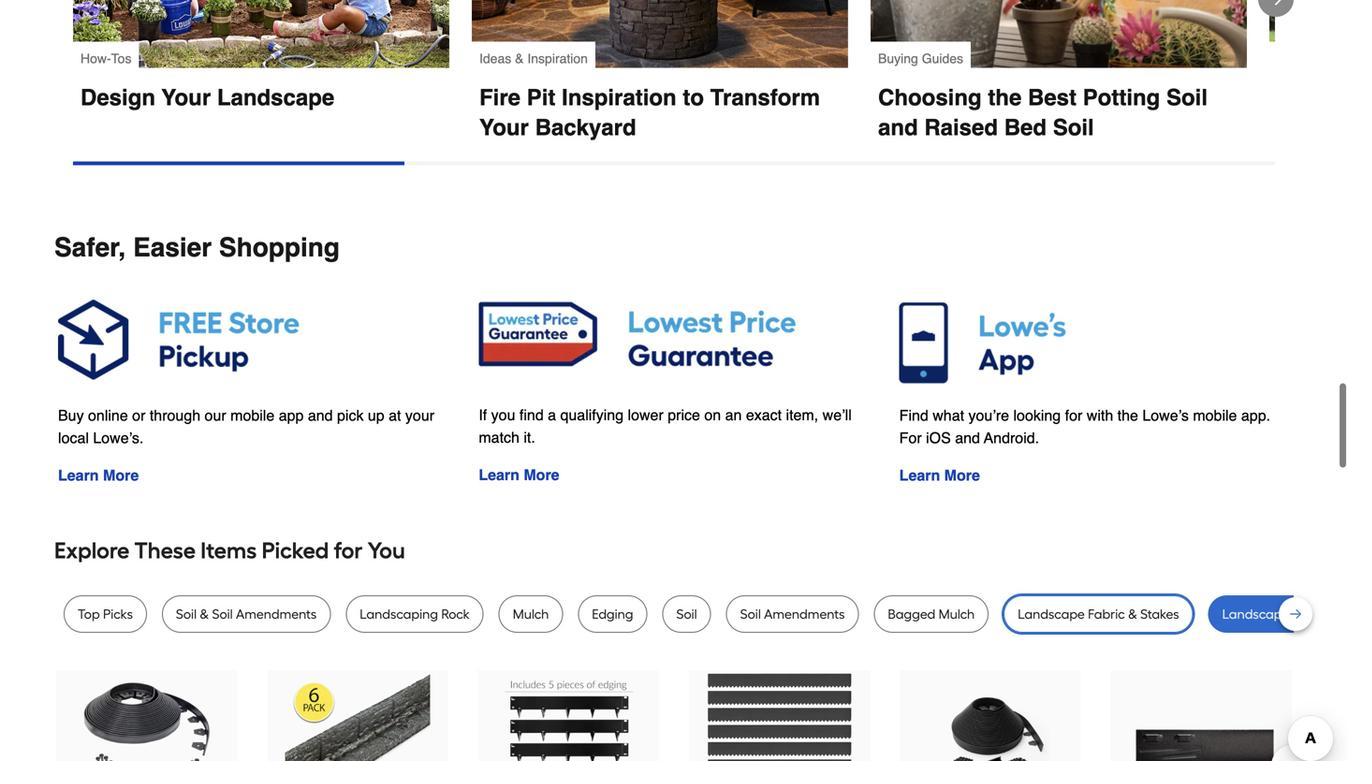 Task type: describe. For each thing, give the bounding box(es) containing it.
inspiration for pit
[[562, 85, 677, 110]]

how-tos
[[81, 51, 132, 66]]

what
[[933, 407, 964, 424]]

these
[[134, 537, 196, 564]]

lower
[[628, 406, 664, 424]]

free store pickup. image
[[58, 292, 449, 386]]

explore
[[54, 537, 129, 564]]

landscaping
[[360, 606, 438, 622]]

your inside fire pit inspiration to transform your backyard
[[479, 114, 529, 140]]

you're
[[969, 407, 1009, 424]]

ironridge 16.25-ft x 5-in 5-pack black steel landscape edging section image
[[496, 673, 641, 761]]

landscape for landscape edging
[[1222, 606, 1289, 622]]

learn more link for and
[[899, 467, 980, 484]]

an
[[725, 406, 742, 424]]

fire pit inspiration to transform your backyard
[[479, 85, 826, 140]]

design your landscape
[[81, 85, 334, 110]]

landscape for landscape fabric & stakes
[[1018, 606, 1085, 622]]

tos
[[111, 51, 132, 66]]

buy online or through our mobile app and pick up at your local lowe's.
[[58, 407, 434, 447]]

for for looking
[[1065, 407, 1083, 424]]

fabric
[[1088, 606, 1125, 622]]

top picks
[[78, 606, 133, 622]]

buying guides
[[878, 51, 963, 66]]

bagged
[[888, 606, 936, 622]]

for for picked
[[334, 537, 363, 564]]

& for ideas
[[515, 51, 524, 66]]

at
[[389, 407, 401, 424]]

a video showing how to design the perfect landscape. image
[[73, 0, 449, 68]]

up
[[368, 407, 385, 424]]

2 amendments from the left
[[764, 606, 845, 622]]

your
[[405, 407, 434, 424]]

picked
[[262, 537, 329, 564]]

it.
[[524, 429, 535, 446]]

on
[[704, 406, 721, 424]]

1 edging from the left
[[592, 606, 633, 622]]

pick
[[337, 407, 364, 424]]

picks
[[103, 606, 133, 622]]

easyflex 60-ft x 1.5-in no-dig black plastic landscape edging roll image
[[74, 673, 219, 761]]

app.
[[1241, 407, 1271, 424]]

explore these items picked for you
[[54, 537, 405, 564]]

vevor 20-ft x 8-in steel landscape edging 6-pack black steel landscape edging section image
[[707, 673, 852, 761]]

we'll
[[823, 406, 852, 424]]

rubberific 4-ft x 3-in 6-pack black rubber landscape edging section image
[[285, 673, 430, 761]]

ios
[[926, 429, 951, 447]]

arrow right image
[[1267, 0, 1285, 8]]

& for soil
[[200, 606, 209, 622]]

bagged mulch
[[888, 606, 975, 622]]

if you find a qualifying lower price on an exact item, we'll match it.
[[479, 406, 852, 446]]

best
[[1028, 85, 1077, 110]]

our
[[205, 407, 226, 424]]

landscape edging
[[1222, 606, 1334, 622]]

and inside buy online or through our mobile app and pick up at your local lowe's.
[[308, 407, 333, 424]]

easier
[[133, 232, 212, 262]]

mobile inside buy online or through our mobile app and pick up at your local lowe's.
[[230, 407, 275, 424]]

find
[[520, 406, 544, 424]]

item,
[[786, 406, 818, 424]]

find what you're looking for with the lowe's mobile app. for ios and android.
[[899, 407, 1271, 447]]

looking
[[1014, 407, 1061, 424]]

soil & soil amendments
[[176, 606, 317, 622]]

buy
[[58, 407, 84, 424]]

safer,
[[54, 232, 126, 262]]

lowe's
[[1143, 407, 1189, 424]]

a close-up of a woman shoveling miracle gro cactus, palm and citrus potting mix into a container. image
[[871, 0, 1247, 68]]

bed
[[1004, 114, 1047, 140]]

more for it.
[[524, 466, 559, 484]]

a
[[548, 406, 556, 424]]



Task type: locate. For each thing, give the bounding box(es) containing it.
mobile left app.
[[1193, 407, 1237, 424]]

inspiration up pit
[[527, 51, 588, 66]]

soil
[[1167, 85, 1208, 110], [1053, 114, 1094, 140], [176, 606, 197, 622], [212, 606, 233, 622], [676, 606, 697, 622], [740, 606, 761, 622]]

more
[[524, 466, 559, 484], [103, 467, 139, 484], [944, 467, 980, 484]]

with
[[1087, 407, 1113, 424]]

exact
[[746, 406, 782, 424]]

2 horizontal spatial learn more
[[899, 467, 980, 484]]

1 horizontal spatial learn
[[479, 466, 520, 484]]

3 learn more from the left
[[899, 467, 980, 484]]

local
[[58, 429, 89, 447]]

for
[[1065, 407, 1083, 424], [334, 537, 363, 564]]

ideas
[[479, 51, 511, 66]]

learn more down the ios
[[899, 467, 980, 484]]

and right the ios
[[955, 429, 980, 447]]

android.
[[984, 429, 1039, 447]]

online
[[88, 407, 128, 424]]

1 vertical spatial inspiration
[[562, 85, 677, 110]]

guides
[[922, 51, 963, 66]]

1 horizontal spatial for
[[1065, 407, 1083, 424]]

0 horizontal spatial more
[[103, 467, 139, 484]]

learn more for match
[[479, 466, 559, 484]]

0 horizontal spatial your
[[161, 85, 211, 110]]

home lawn and trees. image
[[1270, 0, 1348, 68]]

qualifying
[[560, 406, 624, 424]]

learn down match
[[479, 466, 520, 484]]

learn more for and
[[899, 467, 980, 484]]

1 horizontal spatial amendments
[[764, 606, 845, 622]]

0 horizontal spatial amendments
[[236, 606, 317, 622]]

2 learn more from the left
[[58, 467, 139, 484]]

3 learn more link from the left
[[899, 467, 980, 484]]

0 horizontal spatial learn more link
[[58, 467, 139, 484]]

0 vertical spatial and
[[878, 114, 918, 140]]

1 horizontal spatial mobile
[[1193, 407, 1237, 424]]

find
[[899, 407, 929, 424]]

choosing
[[878, 85, 982, 110]]

learn for if you find a qualifying lower price on an exact item, we'll match it.
[[479, 466, 520, 484]]

1 mobile from the left
[[230, 407, 275, 424]]

&
[[515, 51, 524, 66], [200, 606, 209, 622], [1128, 606, 1137, 622]]

0 horizontal spatial landscape
[[217, 85, 334, 110]]

0 horizontal spatial and
[[308, 407, 333, 424]]

learn for buy online or through our mobile app and pick up at your local lowe's.
[[58, 467, 99, 484]]

soil amendments
[[740, 606, 845, 622]]

shopping
[[219, 232, 340, 262]]

2 learn more link from the left
[[58, 467, 139, 484]]

0 horizontal spatial for
[[334, 537, 363, 564]]

& right fabric
[[1128, 606, 1137, 622]]

1 horizontal spatial learn more
[[479, 466, 559, 484]]

rock
[[441, 606, 470, 622]]

learn down for
[[899, 467, 940, 484]]

you
[[368, 537, 405, 564]]

& down items
[[200, 606, 209, 622]]

raised
[[924, 114, 998, 140]]

0 vertical spatial your
[[161, 85, 211, 110]]

learn more down lowe's.
[[58, 467, 139, 484]]

mulch right bagged
[[939, 606, 975, 622]]

1 vertical spatial your
[[479, 114, 529, 140]]

learn more
[[479, 466, 559, 484], [58, 467, 139, 484], [899, 467, 980, 484]]

2 vertical spatial and
[[955, 429, 980, 447]]

2 learn from the left
[[58, 467, 99, 484]]

more down the ios
[[944, 467, 980, 484]]

and down choosing
[[878, 114, 918, 140]]

landscaping rock
[[360, 606, 470, 622]]

choosing the best potting soil and raised bed soil
[[878, 85, 1214, 140]]

1 horizontal spatial landscape
[[1018, 606, 1085, 622]]

1 vertical spatial the
[[1118, 407, 1138, 424]]

1 horizontal spatial your
[[479, 114, 529, 140]]

0 horizontal spatial mobile
[[230, 407, 275, 424]]

learn down local
[[58, 467, 99, 484]]

and inside the choosing the best potting soil and raised bed soil
[[878, 114, 918, 140]]

learn more link for match
[[479, 466, 559, 484]]

your
[[161, 85, 211, 110], [479, 114, 529, 140]]

potting
[[1083, 85, 1160, 110]]

and
[[878, 114, 918, 140], [308, 407, 333, 424], [955, 429, 980, 447]]

items
[[201, 537, 257, 564]]

1 horizontal spatial &
[[515, 51, 524, 66]]

if
[[479, 406, 487, 424]]

fire
[[479, 85, 521, 110]]

for
[[899, 429, 922, 447]]

for inside find what you're looking for with the lowe's mobile app. for ios and android.
[[1065, 407, 1083, 424]]

the inside the choosing the best potting soil and raised bed soil
[[988, 85, 1022, 110]]

app
[[279, 407, 304, 424]]

2 horizontal spatial &
[[1128, 606, 1137, 622]]

and right 'app'
[[308, 407, 333, 424]]

0 vertical spatial for
[[1065, 407, 1083, 424]]

the right with
[[1118, 407, 1138, 424]]

1 horizontal spatial more
[[524, 466, 559, 484]]

1 horizontal spatial mulch
[[939, 606, 975, 622]]

inspiration inside fire pit inspiration to transform your backyard
[[562, 85, 677, 110]]

and inside find what you're looking for with the lowe's mobile app. for ios and android.
[[955, 429, 980, 447]]

1 learn more link from the left
[[479, 466, 559, 484]]

how-
[[81, 51, 111, 66]]

0 horizontal spatial edging
[[592, 606, 633, 622]]

0 vertical spatial the
[[988, 85, 1022, 110]]

0 horizontal spatial learn
[[58, 467, 99, 484]]

for left you on the left bottom of page
[[334, 537, 363, 564]]

learn more link for local
[[58, 467, 139, 484]]

1 learn from the left
[[479, 466, 520, 484]]

& right ideas
[[515, 51, 524, 66]]

0 vertical spatial inspiration
[[527, 51, 588, 66]]

1 vertical spatial for
[[334, 537, 363, 564]]

2 mulch from the left
[[939, 606, 975, 622]]

ideas & inspiration
[[479, 51, 588, 66]]

inspiration
[[527, 51, 588, 66], [562, 85, 677, 110]]

to
[[683, 85, 704, 110]]

safer, easier shopping
[[54, 232, 340, 262]]

2 horizontal spatial more
[[944, 467, 980, 484]]

landscape
[[217, 85, 334, 110], [1018, 606, 1085, 622], [1222, 606, 1289, 622]]

for left with
[[1065, 407, 1083, 424]]

easyflex 100-ft x 2.5-in black plastic landscape edging bundle image
[[918, 673, 1063, 761]]

1 horizontal spatial edging
[[1293, 606, 1334, 622]]

mobile inside find what you're looking for with the lowe's mobile app. for ios and android.
[[1193, 407, 1237, 424]]

inspiration up 'backyard'
[[562, 85, 677, 110]]

1 horizontal spatial learn more link
[[479, 466, 559, 484]]

2 edging from the left
[[1293, 606, 1334, 622]]

you
[[491, 406, 515, 424]]

1 horizontal spatial the
[[1118, 407, 1138, 424]]

landscape fabric & stakes
[[1018, 606, 1179, 622]]

3 learn from the left
[[899, 467, 940, 484]]

amendments
[[236, 606, 317, 622], [764, 606, 845, 622]]

3 more from the left
[[944, 467, 980, 484]]

learn more link down lowe's.
[[58, 467, 139, 484]]

2 horizontal spatial and
[[955, 429, 980, 447]]

2 more from the left
[[103, 467, 139, 484]]

mulch right rock
[[513, 606, 549, 622]]

0 horizontal spatial &
[[200, 606, 209, 622]]

edging
[[592, 606, 633, 622], [1293, 606, 1334, 622]]

colmet 8-ft x 4-in black powder coat steel landscape edging section image
[[1129, 673, 1274, 761]]

lowe's.
[[93, 429, 144, 447]]

your right "design" at the left top
[[161, 85, 211, 110]]

mobile
[[230, 407, 275, 424], [1193, 407, 1237, 424]]

1 more from the left
[[524, 466, 559, 484]]

through
[[150, 407, 200, 424]]

1 vertical spatial and
[[308, 407, 333, 424]]

lowest price guarantee. image
[[479, 292, 869, 385]]

2 horizontal spatial learn more link
[[899, 467, 980, 484]]

or
[[132, 407, 145, 424]]

match
[[479, 429, 520, 446]]

1 learn more from the left
[[479, 466, 559, 484]]

1 horizontal spatial and
[[878, 114, 918, 140]]

the up bed
[[988, 85, 1022, 110]]

learn
[[479, 466, 520, 484], [58, 467, 99, 484], [899, 467, 940, 484]]

more down it.
[[524, 466, 559, 484]]

stakes
[[1141, 606, 1179, 622]]

more for android.
[[944, 467, 980, 484]]

your down fire
[[479, 114, 529, 140]]

learn more for local
[[58, 467, 139, 484]]

backyard
[[535, 114, 636, 140]]

learn more link down it.
[[479, 466, 559, 484]]

learn more link down the ios
[[899, 467, 980, 484]]

2 horizontal spatial landscape
[[1222, 606, 1289, 622]]

design
[[81, 85, 155, 110]]

scrollbar
[[73, 161, 404, 165]]

1 amendments from the left
[[236, 606, 317, 622]]

the inside find what you're looking for with the lowe's mobile app. for ios and android.
[[1118, 407, 1138, 424]]

inspiration for &
[[527, 51, 588, 66]]

buying
[[878, 51, 918, 66]]

0 horizontal spatial mulch
[[513, 606, 549, 622]]

learn for find what you're looking for with the lowe's mobile app. for ios and android.
[[899, 467, 940, 484]]

more for lowe's.
[[103, 467, 139, 484]]

learn more link
[[479, 466, 559, 484], [58, 467, 139, 484], [899, 467, 980, 484]]

price
[[668, 406, 700, 424]]

lowe's app. image
[[899, 292, 1290, 386]]

mulch
[[513, 606, 549, 622], [939, 606, 975, 622]]

transform
[[710, 85, 820, 110]]

more down lowe's.
[[103, 467, 139, 484]]

0 horizontal spatial learn more
[[58, 467, 139, 484]]

0 horizontal spatial the
[[988, 85, 1022, 110]]

pit
[[527, 85, 556, 110]]

top
[[78, 606, 100, 622]]

1 mulch from the left
[[513, 606, 549, 622]]

learn more down it.
[[479, 466, 559, 484]]

mobile right the our
[[230, 407, 275, 424]]

2 horizontal spatial learn
[[899, 467, 940, 484]]

2 mobile from the left
[[1193, 407, 1237, 424]]



Task type: vqa. For each thing, say whether or not it's contained in the screenshot.
Padded Mailers link
no



